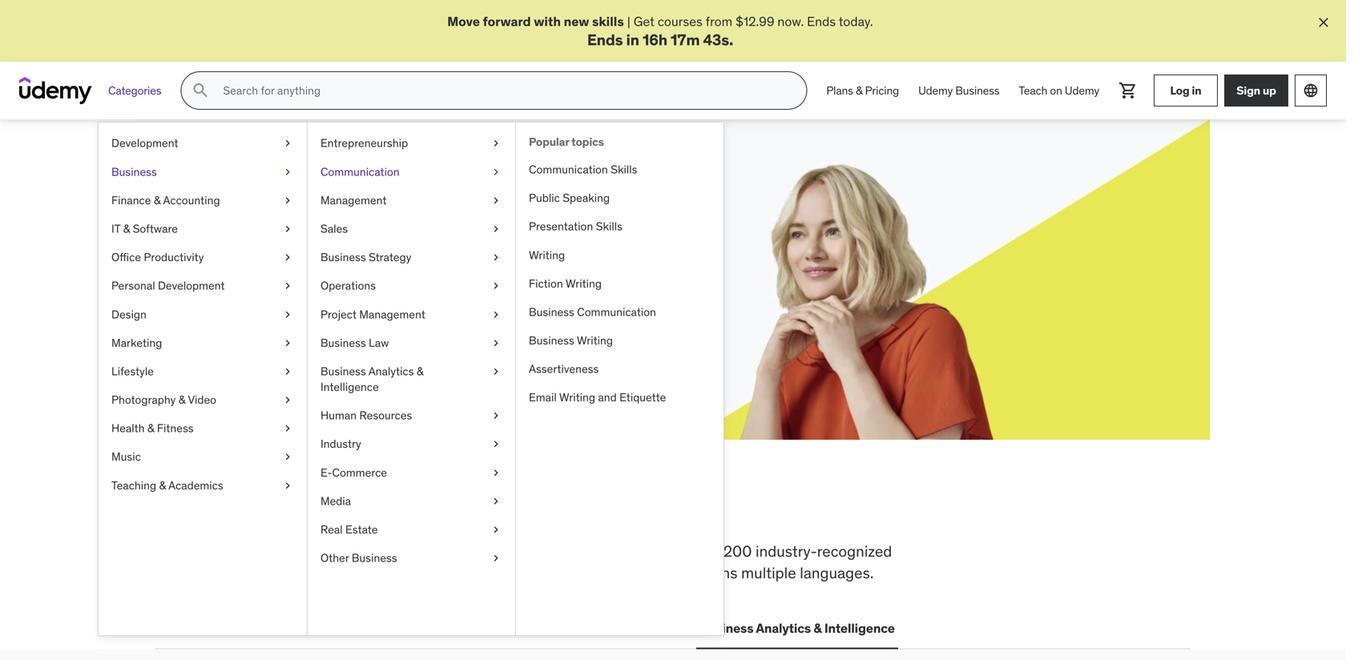 Task type: vqa. For each thing, say whether or not it's contained in the screenshot.
business strategy link's the business
yes



Task type: locate. For each thing, give the bounding box(es) containing it.
email
[[529, 391, 557, 405]]

1 horizontal spatial in
[[626, 30, 640, 49]]

human
[[321, 409, 357, 423]]

2 vertical spatial development
[[189, 620, 269, 637]]

1 horizontal spatial it
[[288, 620, 299, 637]]

writing inside fiction writing link
[[566, 276, 602, 291]]

it inside button
[[288, 620, 299, 637]]

writing down assertiveness
[[559, 391, 596, 405]]

intelligence inside button
[[825, 620, 895, 637]]

xsmall image for office productivity
[[281, 250, 294, 265]]

and inside covering critical workplace skills to technical topics, including prep content for over 200 industry-recognized certifications, our catalog supports well-rounded professional development and spans multiple languages.
[[668, 563, 694, 583]]

skills up supports
[[343, 542, 377, 561]]

writing inside business writing link
[[577, 334, 613, 348]]

business down "spans"
[[700, 620, 754, 637]]

analytics inside business analytics & intelligence
[[369, 364, 414, 379]]

in down |
[[626, 30, 640, 49]]

development inside button
[[189, 620, 269, 637]]

health & fitness
[[111, 421, 194, 436]]

xsmall image inside business law link
[[490, 335, 503, 351]]

email writing and etiquette
[[529, 391, 666, 405]]

in
[[626, 30, 640, 49], [1192, 83, 1202, 98], [505, 489, 536, 531]]

management up sales
[[321, 193, 387, 208]]

sign up link
[[1225, 75, 1289, 107]]

xsmall image inside the sales 'link'
[[490, 221, 503, 237]]

& down languages.
[[814, 620, 822, 637]]

0 horizontal spatial as
[[439, 229, 452, 245]]

business up assertiveness
[[529, 334, 575, 348]]

lifestyle
[[111, 364, 154, 379]]

sale
[[258, 247, 283, 263]]

business analytics & intelligence up human resources
[[321, 364, 424, 394]]

as left little on the left top
[[439, 229, 452, 245]]

finance & accounting link
[[99, 186, 307, 215]]

business for business communication link on the top of the page
[[529, 305, 575, 319]]

2 vertical spatial for
[[669, 542, 687, 561]]

xsmall image inside the finance & accounting link
[[281, 193, 294, 208]]

forward
[[483, 13, 531, 30]]

web development
[[159, 620, 269, 637]]

submit search image
[[191, 81, 210, 100]]

udemy right on
[[1065, 83, 1100, 98]]

1 vertical spatial with
[[341, 229, 365, 245]]

0 vertical spatial skills
[[592, 13, 624, 30]]

0 vertical spatial management
[[321, 193, 387, 208]]

0 horizontal spatial business analytics & intelligence
[[321, 364, 424, 394]]

1 horizontal spatial your
[[332, 189, 390, 223]]

xsmall image inside entrepreneurship link
[[490, 136, 503, 151]]

xsmall image inside business analytics & intelligence link
[[490, 364, 503, 380]]

xsmall image inside media link
[[490, 494, 503, 509]]

it up office
[[111, 222, 120, 236]]

health
[[111, 421, 145, 436]]

health & fitness link
[[99, 415, 307, 443]]

xsmall image inside lifestyle link
[[281, 364, 294, 380]]

xsmall image inside 'e-commerce' link
[[490, 465, 503, 481]]

business down fiction
[[529, 305, 575, 319]]

potential
[[287, 229, 338, 245]]

your
[[332, 189, 390, 223], [259, 229, 284, 245]]

today. inside "move forward with new skills | get courses from $12.99 now. ends today. ends in 16h 17m 43s ."
[[839, 13, 873, 30]]

xsmall image for media
[[490, 494, 503, 509]]

& inside 'it & software' link
[[123, 222, 130, 236]]

2 horizontal spatial for
[[669, 542, 687, 561]]

for up potential
[[290, 189, 327, 223]]

& inside health & fitness link
[[147, 421, 154, 436]]

media
[[321, 494, 351, 509]]

covering
[[156, 542, 216, 561]]

xsmall image for design
[[281, 307, 294, 323]]

analytics
[[369, 364, 414, 379], [756, 620, 811, 637]]

with left new
[[534, 13, 561, 30]]

& inside plans & pricing link
[[856, 83, 863, 98]]

& for video
[[179, 393, 185, 407]]

today. down sales
[[317, 247, 351, 263]]

all
[[156, 489, 203, 531]]

shopping cart with 0 items image
[[1119, 81, 1138, 100]]

analytics for the business analytics & intelligence button
[[756, 620, 811, 637]]

log
[[1171, 83, 1190, 98]]

xsmall image inside "management" link
[[490, 193, 503, 208]]

business inside button
[[700, 620, 754, 637]]

as right little on the left top
[[484, 229, 497, 245]]

communication down fiction writing link
[[577, 305, 656, 319]]

categories
[[108, 83, 161, 98]]

intelligence up human
[[321, 380, 379, 394]]

skills up expand
[[213, 189, 285, 223]]

ends
[[807, 13, 836, 30], [587, 30, 623, 49]]

music link
[[99, 443, 307, 472]]

popular topics
[[529, 135, 604, 149]]

certifications,
[[156, 563, 248, 583]]

skills up public speaking link
[[611, 162, 638, 177]]

& right health
[[147, 421, 154, 436]]

1 vertical spatial your
[[259, 229, 284, 245]]

for right course
[[420, 229, 436, 245]]

0 vertical spatial in
[[626, 30, 640, 49]]

0 horizontal spatial analytics
[[369, 364, 414, 379]]

xsmall image for operations
[[490, 278, 503, 294]]

teaching
[[111, 478, 156, 493]]

writing up business communication
[[566, 276, 602, 291]]

resources
[[360, 409, 412, 423]]

and down over at the right bottom
[[668, 563, 694, 583]]

xsmall image
[[490, 136, 503, 151], [281, 164, 294, 180], [490, 164, 503, 180], [281, 221, 294, 237], [490, 221, 503, 237], [281, 250, 294, 265], [490, 250, 503, 265], [490, 307, 503, 323], [281, 335, 294, 351], [281, 364, 294, 380], [490, 364, 503, 380], [281, 392, 294, 408], [281, 421, 294, 437], [490, 437, 503, 452], [490, 494, 503, 509], [490, 522, 503, 538], [490, 551, 503, 566]]

your up a
[[332, 189, 390, 223]]

communication down entrepreneurship
[[321, 165, 400, 179]]

development down categories "dropdown button"
[[111, 136, 178, 150]]

operations
[[321, 279, 376, 293]]

in right log
[[1192, 83, 1202, 98]]

skills for presentation skills
[[596, 219, 623, 234]]

management up law
[[359, 307, 426, 322]]

xsmall image inside project management link
[[490, 307, 503, 323]]

udemy image
[[19, 77, 92, 104]]

finance
[[111, 193, 151, 208]]

writing up fiction
[[529, 248, 565, 262]]

xsmall image inside 'it & software' link
[[281, 221, 294, 237]]

business strategy
[[321, 250, 412, 265]]

communication skills
[[529, 162, 638, 177]]

xsmall image inside operations link
[[490, 278, 503, 294]]

udemy business link
[[909, 71, 1010, 110]]

communication element
[[515, 123, 724, 636]]

development
[[576, 563, 665, 583]]

& inside the finance & accounting link
[[154, 193, 161, 208]]

& right plans
[[856, 83, 863, 98]]

business for business writing link
[[529, 334, 575, 348]]

skills down e-
[[266, 489, 352, 531]]

ends
[[286, 247, 314, 263]]

xsmall image inside development link
[[281, 136, 294, 151]]

1 vertical spatial it
[[288, 620, 299, 637]]

intelligence down languages.
[[825, 620, 895, 637]]

communication down development
[[585, 620, 680, 637]]

business up finance
[[111, 165, 157, 179]]

xsmall image inside the design link
[[281, 307, 294, 323]]

ends down new
[[587, 30, 623, 49]]

1 horizontal spatial today.
[[839, 13, 873, 30]]

0 horizontal spatial intelligence
[[321, 380, 379, 394]]

intelligence inside business analytics & intelligence
[[321, 380, 379, 394]]

it
[[111, 222, 120, 236], [288, 620, 299, 637]]

xsmall image inside business link
[[281, 164, 294, 180]]

0 vertical spatial intelligence
[[321, 380, 379, 394]]

topics,
[[463, 542, 508, 561]]

personal
[[111, 279, 155, 293]]

Search for anything text field
[[220, 77, 787, 104]]

0 vertical spatial business analytics & intelligence
[[321, 364, 424, 394]]

skills left |
[[592, 13, 624, 30]]

0 horizontal spatial it
[[111, 222, 120, 236]]

sales
[[321, 222, 348, 236]]

office productivity link
[[99, 243, 307, 272]]

1 horizontal spatial business analytics & intelligence
[[700, 620, 895, 637]]

0 horizontal spatial ends
[[587, 30, 623, 49]]

1 horizontal spatial as
[[484, 229, 497, 245]]

1 vertical spatial for
[[420, 229, 436, 245]]

business analytics & intelligence for the business analytics & intelligence button
[[700, 620, 895, 637]]

xsmall image for project management
[[490, 307, 503, 323]]

development link
[[99, 129, 307, 158]]

email writing and etiquette link
[[516, 384, 724, 412]]

0 vertical spatial with
[[534, 13, 561, 30]]

from
[[706, 13, 733, 30]]

analytics down multiple
[[756, 620, 811, 637]]

communication
[[529, 162, 608, 177], [321, 165, 400, 179], [577, 305, 656, 319], [585, 620, 680, 637]]

writing for fiction
[[566, 276, 602, 291]]

business analytics & intelligence
[[321, 364, 424, 394], [700, 620, 895, 637]]

workplace
[[269, 542, 339, 561]]

writing down business communication
[[577, 334, 613, 348]]

business law link
[[308, 329, 515, 357]]

0 vertical spatial and
[[598, 391, 617, 405]]

writing inside email writing and etiquette link
[[559, 391, 596, 405]]

xsmall image
[[281, 136, 294, 151], [281, 193, 294, 208], [490, 193, 503, 208], [281, 278, 294, 294], [490, 278, 503, 294], [281, 307, 294, 323], [490, 335, 503, 351], [490, 408, 503, 424], [281, 449, 294, 465], [490, 465, 503, 481], [281, 478, 294, 494]]

today. right now.
[[839, 13, 873, 30]]

with
[[534, 13, 561, 30], [341, 229, 365, 245]]

finance & accounting
[[111, 193, 220, 208]]

e-commerce
[[321, 466, 387, 480]]

xsmall image inside music link
[[281, 449, 294, 465]]

& left video
[[179, 393, 185, 407]]

1 horizontal spatial with
[[534, 13, 561, 30]]

it left certifications
[[288, 620, 299, 637]]

1 vertical spatial and
[[668, 563, 694, 583]]

xsmall image inside teaching & academics link
[[281, 478, 294, 494]]

presentation skills link
[[516, 213, 724, 241]]

udemy right pricing
[[919, 83, 953, 98]]

& inside the business analytics & intelligence button
[[814, 620, 822, 637]]

0 vertical spatial it
[[111, 222, 120, 236]]

etiquette
[[620, 391, 666, 405]]

1 vertical spatial skills
[[266, 489, 352, 531]]

rounded
[[429, 563, 485, 583]]

& up office
[[123, 222, 130, 236]]

photography & video link
[[99, 386, 307, 415]]

0 vertical spatial your
[[332, 189, 390, 223]]

with left a
[[341, 229, 365, 245]]

& right finance
[[154, 193, 161, 208]]

xsmall image for health & fitness
[[281, 421, 294, 437]]

public speaking
[[529, 191, 610, 205]]

1 horizontal spatial analytics
[[756, 620, 811, 637]]

software
[[133, 222, 178, 236]]

business for business analytics & intelligence link
[[321, 364, 366, 379]]

your up sale
[[259, 229, 284, 245]]

& for academics
[[159, 478, 166, 493]]

0 horizontal spatial and
[[598, 391, 617, 405]]

0 vertical spatial for
[[290, 189, 327, 223]]

business down project
[[321, 336, 366, 350]]

communication down popular topics
[[529, 162, 608, 177]]

1 horizontal spatial intelligence
[[825, 620, 895, 637]]

in up including
[[505, 489, 536, 531]]

business link
[[99, 158, 307, 186]]

data science
[[488, 620, 566, 637]]

xsmall image inside office productivity link
[[281, 250, 294, 265]]

xsmall image inside other business link
[[490, 551, 503, 566]]

business down estate at the left bottom
[[352, 551, 397, 566]]

xsmall image inside real estate link
[[490, 522, 503, 538]]

xsmall image inside 'business strategy' link
[[490, 250, 503, 265]]

analytics down law
[[369, 364, 414, 379]]

1 horizontal spatial for
[[420, 229, 436, 245]]

1 udemy from the left
[[919, 83, 953, 98]]

0 horizontal spatial with
[[341, 229, 365, 245]]

& inside teaching & academics link
[[159, 478, 166, 493]]

2 horizontal spatial in
[[1192, 83, 1202, 98]]

xsmall image for business law
[[490, 335, 503, 351]]

industry
[[321, 437, 361, 451]]

0 horizontal spatial today.
[[317, 247, 351, 263]]

xsmall image inside health & fitness link
[[281, 421, 294, 437]]

xsmall image for business strategy
[[490, 250, 503, 265]]

business analytics & intelligence inside button
[[700, 620, 895, 637]]

1 vertical spatial intelligence
[[825, 620, 895, 637]]

development right web
[[189, 620, 269, 637]]

1 vertical spatial in
[[1192, 83, 1202, 98]]

professional
[[489, 563, 572, 583]]

xsmall image inside photography & video link
[[281, 392, 294, 408]]

0 vertical spatial analytics
[[369, 364, 414, 379]]

business down business law
[[321, 364, 366, 379]]

for left over at the right bottom
[[669, 542, 687, 561]]

xsmall image inside "industry" link
[[490, 437, 503, 452]]

xsmall image for personal development
[[281, 278, 294, 294]]

0 vertical spatial today.
[[839, 13, 873, 30]]

business analytics & intelligence down multiple
[[700, 620, 895, 637]]

plans & pricing
[[827, 83, 899, 98]]

xsmall image inside communication link
[[490, 164, 503, 180]]

xsmall image for human resources
[[490, 408, 503, 424]]

xsmall image for teaching & academics
[[281, 478, 294, 494]]

for
[[290, 189, 327, 223], [420, 229, 436, 245], [669, 542, 687, 561]]

and down assertiveness link
[[598, 391, 617, 405]]

web development button
[[156, 610, 272, 648]]

skills down public speaking link
[[596, 219, 623, 234]]

marketing
[[111, 336, 162, 350]]

1 horizontal spatial udemy
[[1065, 83, 1100, 98]]

& right teaching
[[159, 478, 166, 493]]

& down business law link on the left of page
[[417, 364, 424, 379]]

skills
[[592, 13, 624, 30], [266, 489, 352, 531], [343, 542, 377, 561]]

2 vertical spatial in
[[505, 489, 536, 531]]

writing for email
[[559, 391, 596, 405]]

business analytics & intelligence for business analytics & intelligence link
[[321, 364, 424, 394]]

& inside photography & video link
[[179, 393, 185, 407]]

topics
[[572, 135, 604, 149]]

it certifications button
[[285, 610, 386, 648]]

1 vertical spatial business analytics & intelligence
[[700, 620, 895, 637]]

xsmall image for real estate
[[490, 522, 503, 538]]

including
[[512, 542, 574, 561]]

popular
[[529, 135, 569, 149]]

xsmall image for management
[[490, 193, 503, 208]]

0 horizontal spatial in
[[505, 489, 536, 531]]

ends right now.
[[807, 13, 836, 30]]

1 horizontal spatial and
[[668, 563, 694, 583]]

now.
[[778, 13, 804, 30]]

xsmall image inside marketing "link"
[[281, 335, 294, 351]]

xsmall image inside human resources link
[[490, 408, 503, 424]]

for inside covering critical workplace skills to technical topics, including prep content for over 200 industry-recognized certifications, our catalog supports well-rounded professional development and spans multiple languages.
[[669, 542, 687, 561]]

personal development link
[[99, 272, 307, 300]]

development for web
[[189, 620, 269, 637]]

1 vertical spatial development
[[158, 279, 225, 293]]

entrepreneurship
[[321, 136, 408, 150]]

writing inside writing link
[[529, 248, 565, 262]]

xsmall image for other business
[[490, 551, 503, 566]]

and inside communication element
[[598, 391, 617, 405]]

xsmall image for it & software
[[281, 221, 294, 237]]

1 vertical spatial today.
[[317, 247, 351, 263]]

0 horizontal spatial udemy
[[919, 83, 953, 98]]

today. inside skills for your future expand your potential with a course for as little as $12.99. sale ends today.
[[317, 247, 351, 263]]

xsmall image for development
[[281, 136, 294, 151]]

estate
[[345, 523, 378, 537]]

2 vertical spatial skills
[[343, 542, 377, 561]]

covering critical workplace skills to technical topics, including prep content for over 200 industry-recognized certifications, our catalog supports well-rounded professional development and spans multiple languages.
[[156, 542, 893, 583]]

0 horizontal spatial your
[[259, 229, 284, 245]]

development down office productivity link
[[158, 279, 225, 293]]

xsmall image for business
[[281, 164, 294, 180]]

16h 17m 43s
[[643, 30, 729, 49]]

xsmall image for communication
[[490, 164, 503, 180]]

xsmall image inside personal development link
[[281, 278, 294, 294]]

analytics inside button
[[756, 620, 811, 637]]

development for personal
[[158, 279, 225, 293]]

academics
[[168, 478, 223, 493]]

1 vertical spatial analytics
[[756, 620, 811, 637]]

business up operations
[[321, 250, 366, 265]]



Task type: describe. For each thing, give the bounding box(es) containing it.
& for pricing
[[856, 83, 863, 98]]

log in
[[1171, 83, 1202, 98]]

new
[[564, 13, 589, 30]]

well-
[[395, 563, 429, 583]]

xsmall image for business analytics & intelligence
[[490, 364, 503, 380]]

$12.99.
[[213, 247, 255, 263]]

recognized
[[817, 542, 893, 561]]

1 horizontal spatial ends
[[807, 13, 836, 30]]

for for your
[[420, 229, 436, 245]]

xsmall image for e-commerce
[[490, 465, 503, 481]]

xsmall image for lifestyle
[[281, 364, 294, 380]]

leadership button
[[399, 610, 472, 648]]

with inside skills for your future expand your potential with a course for as little as $12.99. sale ends today.
[[341, 229, 365, 245]]

200
[[724, 542, 752, 561]]

a
[[368, 229, 375, 245]]

xsmall image for entrepreneurship
[[490, 136, 503, 151]]

skills for communication skills
[[611, 162, 638, 177]]

you
[[358, 489, 416, 531]]

business communication
[[529, 305, 656, 319]]

communication skills link
[[516, 156, 724, 184]]

content
[[613, 542, 665, 561]]

business left teach
[[956, 83, 1000, 98]]

real
[[321, 523, 343, 537]]

it certifications
[[288, 620, 383, 637]]

close image
[[1316, 14, 1332, 30]]

lifestyle link
[[99, 357, 307, 386]]

skills inside skills for your future expand your potential with a course for as little as $12.99. sale ends today.
[[213, 189, 285, 223]]

expand
[[213, 229, 256, 245]]

business law
[[321, 336, 389, 350]]

the
[[209, 489, 260, 531]]

business for 'business strategy' link
[[321, 250, 366, 265]]

strategy
[[369, 250, 412, 265]]

business writing
[[529, 334, 613, 348]]

it for it certifications
[[288, 620, 299, 637]]

with inside "move forward with new skills | get courses from $12.99 now. ends today. ends in 16h 17m 43s ."
[[534, 13, 561, 30]]

our
[[252, 563, 274, 583]]

sign
[[1237, 83, 1261, 98]]

get
[[634, 13, 655, 30]]

$12.99
[[736, 13, 775, 30]]

data science button
[[484, 610, 569, 648]]

move forward with new skills | get courses from $12.99 now. ends today. ends in 16h 17m 43s .
[[448, 13, 873, 49]]

real estate link
[[308, 516, 515, 544]]

music
[[111, 450, 141, 464]]

in inside "move forward with new skills | get courses from $12.99 now. ends today. ends in 16h 17m 43s ."
[[626, 30, 640, 49]]

log in link
[[1154, 75, 1218, 107]]

1 vertical spatial management
[[359, 307, 426, 322]]

management link
[[308, 186, 515, 215]]

design
[[111, 307, 147, 322]]

fitness
[[157, 421, 194, 436]]

& for fitness
[[147, 421, 154, 436]]

spans
[[698, 563, 738, 583]]

it for it & software
[[111, 222, 120, 236]]

up
[[1263, 83, 1277, 98]]

entrepreneurship link
[[308, 129, 515, 158]]

courses
[[658, 13, 703, 30]]

teach on udemy
[[1019, 83, 1100, 98]]

e-
[[321, 466, 332, 480]]

project management
[[321, 307, 426, 322]]

real estate
[[321, 523, 378, 537]]

it & software link
[[99, 215, 307, 243]]

2 udemy from the left
[[1065, 83, 1100, 98]]

xsmall image for finance & accounting
[[281, 193, 294, 208]]

skills for your future expand your potential with a course for as little as $12.99. sale ends today.
[[213, 189, 497, 263]]

e-commerce link
[[308, 459, 515, 487]]

teaching & academics link
[[99, 472, 307, 500]]

all the skills you need in one place
[[156, 489, 689, 531]]

other
[[321, 551, 349, 566]]

business for the business analytics & intelligence button
[[700, 620, 754, 637]]

writing for business
[[577, 334, 613, 348]]

business for business law link on the left of page
[[321, 336, 366, 350]]

assertiveness link
[[516, 355, 724, 384]]

skills inside covering critical workplace skills to technical topics, including prep content for over 200 industry-recognized certifications, our catalog supports well-rounded professional development and spans multiple languages.
[[343, 542, 377, 561]]

business communication link
[[516, 298, 724, 327]]

fiction
[[529, 276, 563, 291]]

commerce
[[332, 466, 387, 480]]

|
[[627, 13, 631, 30]]

intelligence for the business analytics & intelligence button
[[825, 620, 895, 637]]

sign up
[[1237, 83, 1277, 98]]

xsmall image for marketing
[[281, 335, 294, 351]]

science
[[518, 620, 566, 637]]

xsmall image for industry
[[490, 437, 503, 452]]

human resources link
[[308, 402, 515, 430]]

project management link
[[308, 300, 515, 329]]

little
[[455, 229, 480, 245]]

xsmall image for sales
[[490, 221, 503, 237]]

speaking
[[563, 191, 610, 205]]

supports
[[331, 563, 392, 583]]

skills inside "move forward with new skills | get courses from $12.99 now. ends today. ends in 16h 17m 43s ."
[[592, 13, 624, 30]]

productivity
[[144, 250, 204, 265]]

certifications
[[301, 620, 383, 637]]

fiction writing link
[[516, 270, 724, 298]]

analytics for business analytics & intelligence link
[[369, 364, 414, 379]]

plans
[[827, 83, 854, 98]]

data
[[488, 620, 516, 637]]

0 vertical spatial development
[[111, 136, 178, 150]]

future
[[395, 189, 473, 223]]

media link
[[308, 487, 515, 516]]

other business link
[[308, 544, 515, 573]]

marketing link
[[99, 329, 307, 357]]

writing link
[[516, 241, 724, 270]]

& for software
[[123, 222, 130, 236]]

place
[[605, 489, 689, 531]]

& inside business analytics & intelligence link
[[417, 364, 424, 379]]

operations link
[[308, 272, 515, 300]]

languages.
[[800, 563, 874, 583]]

communication button
[[582, 610, 684, 648]]

xsmall image for music
[[281, 449, 294, 465]]

communication link
[[308, 158, 515, 186]]

2 as from the left
[[484, 229, 497, 245]]

& for accounting
[[154, 193, 161, 208]]

communication inside button
[[585, 620, 680, 637]]

xsmall image for photography & video
[[281, 392, 294, 408]]

0 horizontal spatial for
[[290, 189, 327, 223]]

intelligence for business analytics & intelligence link
[[321, 380, 379, 394]]

1 as from the left
[[439, 229, 452, 245]]

business strategy link
[[308, 243, 515, 272]]

choose a language image
[[1303, 83, 1319, 99]]

for for workplace
[[669, 542, 687, 561]]

one
[[542, 489, 599, 531]]



